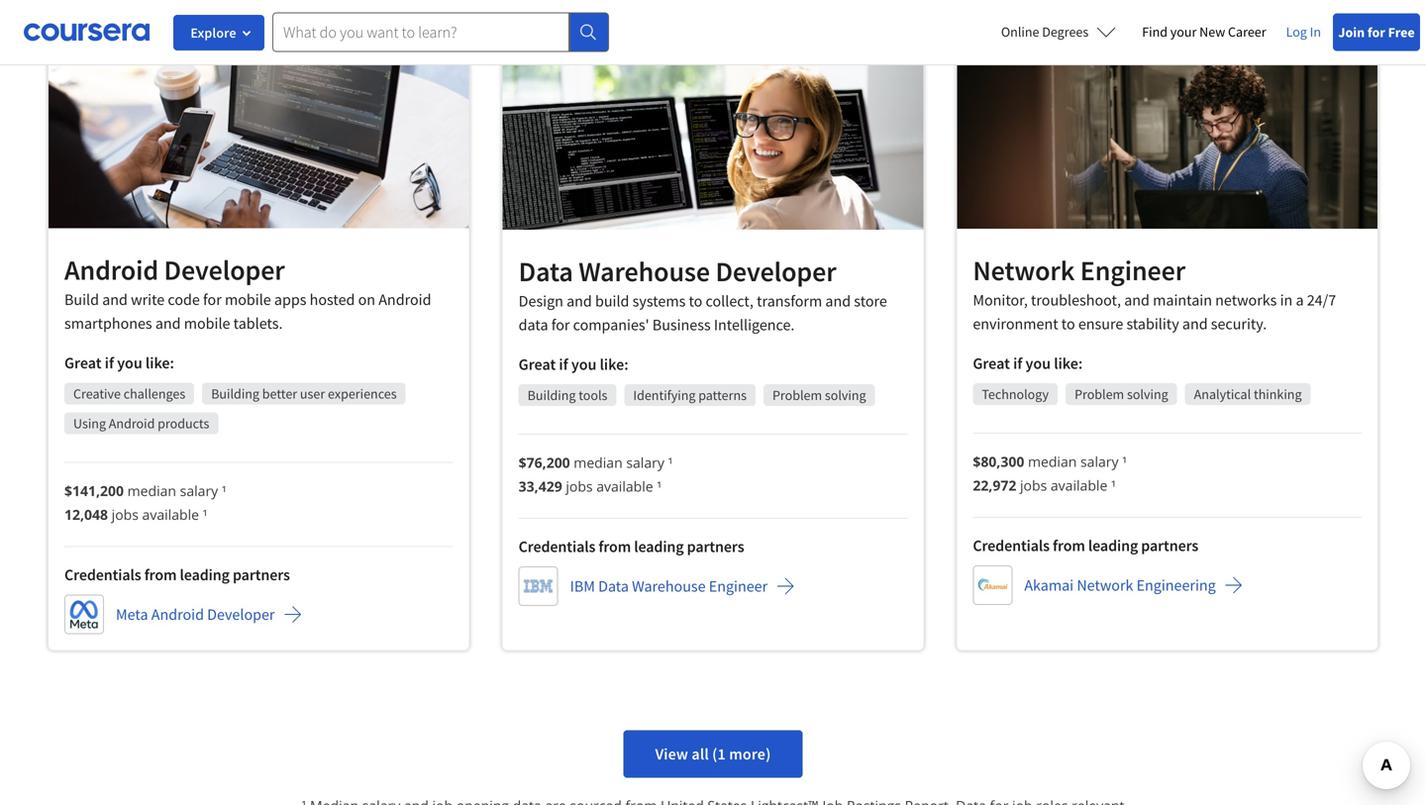 Task type: describe. For each thing, give the bounding box(es) containing it.
like: for warehouse
[[600, 355, 629, 374]]

degrees
[[1043, 23, 1089, 41]]

leading for developer
[[634, 537, 684, 557]]

median for network
[[1029, 452, 1078, 471]]

analytical thinking
[[1195, 385, 1303, 403]]

transform
[[757, 291, 823, 311]]

explore button
[[173, 15, 265, 51]]

1 horizontal spatial data
[[599, 577, 629, 596]]

log
[[1287, 23, 1308, 41]]

identifying
[[634, 386, 696, 404]]

$141,200 median salary ¹ 12,048 jobs available ¹
[[64, 482, 227, 524]]

explore
[[191, 24, 236, 42]]

technology
[[982, 385, 1049, 403]]

join
[[1339, 23, 1366, 41]]

ensure
[[1079, 314, 1124, 334]]

code
[[168, 290, 200, 310]]

salary for build
[[180, 482, 218, 501]]

24/7
[[1308, 290, 1337, 310]]

partners for warehouse
[[687, 537, 745, 557]]

log in
[[1287, 23, 1322, 41]]

if for android
[[105, 353, 114, 373]]

creative challenges
[[73, 385, 186, 403]]

great if you like: for android
[[64, 353, 174, 373]]

credentials for build
[[64, 565, 141, 585]]

in
[[1281, 290, 1293, 310]]

partners for developer
[[233, 565, 290, 585]]

view all (1 more)
[[656, 745, 771, 765]]

data warehouse developer image
[[503, 56, 924, 230]]

and up stability
[[1125, 290, 1150, 310]]

environment
[[973, 314, 1059, 334]]

$76,200
[[519, 453, 570, 472]]

online degrees
[[1002, 23, 1089, 41]]

your
[[1171, 23, 1197, 41]]

on
[[358, 290, 376, 310]]

thinking
[[1255, 385, 1303, 403]]

What do you want to learn? text field
[[273, 12, 570, 52]]

smartphones
[[64, 314, 152, 334]]

all
[[692, 745, 709, 765]]

networks
[[1216, 290, 1278, 310]]

find your new career
[[1143, 23, 1267, 41]]

in
[[1311, 23, 1322, 41]]

jobs for build
[[112, 505, 139, 524]]

data warehouse developer design and build systems to collect, transform and store data for companies' business intelligence.
[[519, 254, 888, 335]]

network engineer monitor, troubleshoot, and maintain networks in a 24/7 environment to ensure stability and security.
[[973, 253, 1337, 334]]

stability
[[1127, 314, 1180, 334]]

engineering
[[1137, 576, 1217, 595]]

ibm data warehouse engineer link
[[519, 567, 796, 606]]

for inside 'link'
[[1368, 23, 1386, 41]]

challenges
[[124, 385, 186, 403]]

meta
[[116, 605, 148, 625]]

jobs for developer
[[566, 477, 593, 496]]

data
[[519, 315, 549, 335]]

22,972
[[973, 476, 1017, 495]]

1 horizontal spatial solving
[[1128, 385, 1169, 403]]

from for monitor,
[[1053, 536, 1086, 556]]

troubleshoot,
[[1032, 290, 1122, 310]]

new
[[1200, 23, 1226, 41]]

12,048
[[64, 505, 108, 524]]

developer inside android developer build and write code for mobile apps hosted on android smartphones and mobile tablets.
[[164, 253, 285, 287]]

ibm
[[570, 577, 595, 596]]

credentials for monitor,
[[973, 536, 1050, 556]]

$80,300 median salary ¹ 22,972 jobs available ¹
[[973, 452, 1128, 495]]

maintain
[[1154, 290, 1213, 310]]

for inside android developer build and write code for mobile apps hosted on android smartphones and mobile tablets.
[[203, 290, 222, 310]]

available for developer
[[597, 477, 654, 496]]

join for free link
[[1334, 13, 1421, 51]]

for inside data warehouse developer design and build systems to collect, transform and store data for companies' business intelligence.
[[552, 315, 570, 335]]

you for android
[[117, 353, 142, 373]]

build
[[64, 290, 99, 310]]

ibm data warehouse engineer
[[570, 577, 768, 596]]

0 horizontal spatial solving
[[825, 386, 867, 404]]

android up build
[[64, 253, 159, 287]]

0 horizontal spatial problem solving
[[773, 386, 867, 404]]

building for building better user experiences
[[211, 385, 260, 403]]

using
[[73, 415, 106, 433]]

you for data
[[572, 355, 597, 374]]

great if you like: for network
[[973, 354, 1083, 373]]

like: for engineer
[[1055, 354, 1083, 373]]

leading for monitor,
[[1089, 536, 1139, 556]]

meta android developer
[[116, 605, 275, 625]]

companies'
[[573, 315, 650, 335]]

$80,300
[[973, 452, 1025, 471]]

using android products
[[73, 415, 209, 433]]

network inside 'network engineer monitor, troubleshoot, and maintain networks in a 24/7 environment to ensure stability and security.'
[[973, 253, 1075, 288]]

android developer build and write code for mobile apps hosted on android smartphones and mobile tablets.
[[64, 253, 432, 334]]

find
[[1143, 23, 1168, 41]]

join for free
[[1339, 23, 1416, 41]]

from for build
[[144, 565, 177, 585]]

creative
[[73, 385, 121, 403]]

and left build
[[567, 291, 592, 311]]

view all (1 more) button
[[624, 731, 803, 778]]

write
[[131, 290, 165, 310]]

products
[[158, 415, 209, 433]]

1 vertical spatial mobile
[[184, 314, 230, 334]]

and down code
[[155, 314, 181, 334]]

find your new career link
[[1133, 20, 1277, 45]]

design
[[519, 291, 564, 311]]

$76,200 median salary ¹ 33,429 jobs available ¹
[[519, 453, 673, 496]]

33,429
[[519, 477, 563, 496]]



Task type: locate. For each thing, give the bounding box(es) containing it.
jobs right 33,429
[[566, 477, 593, 496]]

problem solving
[[1075, 385, 1169, 403], [773, 386, 867, 404]]

partners up engineering
[[1142, 536, 1199, 556]]

1 vertical spatial engineer
[[709, 577, 768, 596]]

credentials up ibm
[[519, 537, 596, 557]]

great if you like: up the building tools
[[519, 355, 629, 374]]

problem solving down intelligence.
[[773, 386, 867, 404]]

network right akamai
[[1077, 576, 1134, 595]]

1 horizontal spatial credentials from leading partners
[[519, 537, 745, 557]]

available for build
[[142, 505, 199, 524]]

$141,200
[[64, 482, 124, 501]]

credentials from leading partners for build
[[64, 565, 290, 585]]

great down "data"
[[519, 355, 556, 374]]

and down maintain
[[1183, 314, 1209, 334]]

2 horizontal spatial great if you like:
[[973, 354, 1083, 373]]

like: up tools
[[600, 355, 629, 374]]

user
[[300, 385, 325, 403]]

jobs for monitor,
[[1021, 476, 1048, 495]]

online
[[1002, 23, 1040, 41]]

akamai network engineering link
[[973, 566, 1244, 605]]

problem right patterns
[[773, 386, 823, 404]]

available right 12,048
[[142, 505, 199, 524]]

0 horizontal spatial great if you like:
[[64, 353, 174, 373]]

0 horizontal spatial building
[[211, 385, 260, 403]]

analytical
[[1195, 385, 1252, 403]]

developer inside data warehouse developer design and build systems to collect, transform and store data for companies' business intelligence.
[[716, 254, 837, 289]]

salary for developer
[[627, 453, 665, 472]]

problem solving down ensure on the top of page
[[1075, 385, 1169, 403]]

and
[[102, 290, 128, 310], [1125, 290, 1150, 310], [567, 291, 592, 311], [826, 291, 851, 311], [155, 314, 181, 334], [1183, 314, 1209, 334]]

2 horizontal spatial you
[[1026, 354, 1051, 373]]

jobs inside $76,200 median salary ¹ 33,429 jobs available ¹
[[566, 477, 593, 496]]

partners up 'meta android developer'
[[233, 565, 290, 585]]

2 horizontal spatial leading
[[1089, 536, 1139, 556]]

jobs right 12,048
[[112, 505, 139, 524]]

2 horizontal spatial partners
[[1142, 536, 1199, 556]]

0 horizontal spatial leading
[[180, 565, 230, 585]]

engineer
[[1081, 253, 1186, 288], [709, 577, 768, 596]]

0 vertical spatial mobile
[[225, 290, 271, 310]]

2 horizontal spatial credentials from leading partners
[[973, 536, 1199, 556]]

problem down ensure on the top of page
[[1075, 385, 1125, 403]]

0 vertical spatial data
[[519, 254, 573, 289]]

like: for developer
[[146, 353, 174, 373]]

career
[[1229, 23, 1267, 41]]

salary inside $76,200 median salary ¹ 33,429 jobs available ¹
[[627, 453, 665, 472]]

you up creative challenges
[[117, 353, 142, 373]]

building left tools
[[528, 386, 576, 404]]

network up monitor,
[[973, 253, 1075, 288]]

view
[[656, 745, 689, 765]]

0 horizontal spatial like:
[[146, 353, 174, 373]]

jobs inside $141,200 median salary ¹ 12,048 jobs available ¹
[[112, 505, 139, 524]]

from up akamai
[[1053, 536, 1086, 556]]

android right meta
[[151, 605, 204, 625]]

0 horizontal spatial credentials
[[64, 565, 141, 585]]

2 horizontal spatial like:
[[1055, 354, 1083, 373]]

android right 'on'
[[379, 290, 432, 310]]

solving
[[1128, 385, 1169, 403], [825, 386, 867, 404]]

salary
[[1081, 452, 1119, 471], [627, 453, 665, 472], [180, 482, 218, 501]]

like: down ensure on the top of page
[[1055, 354, 1083, 373]]

0 horizontal spatial problem
[[773, 386, 823, 404]]

problem
[[1075, 385, 1125, 403], [773, 386, 823, 404]]

android
[[64, 253, 159, 287], [379, 290, 432, 310], [109, 415, 155, 433], [151, 605, 204, 625]]

median right $80,300
[[1029, 452, 1078, 471]]

mobile up "tablets." on the top of the page
[[225, 290, 271, 310]]

0 horizontal spatial median
[[127, 482, 176, 501]]

for right code
[[203, 290, 222, 310]]

security.
[[1212, 314, 1268, 334]]

0 horizontal spatial available
[[142, 505, 199, 524]]

2 horizontal spatial credentials
[[973, 536, 1050, 556]]

credentials from leading partners up akamai network engineering link
[[973, 536, 1199, 556]]

tools
[[579, 386, 608, 404]]

2 horizontal spatial from
[[1053, 536, 1086, 556]]

1 horizontal spatial building
[[528, 386, 576, 404]]

building
[[211, 385, 260, 403], [528, 386, 576, 404]]

credentials up akamai
[[973, 536, 1050, 556]]

meta android developer link
[[64, 595, 303, 635]]

identifying patterns
[[634, 386, 747, 404]]

free
[[1389, 23, 1416, 41]]

0 horizontal spatial if
[[105, 353, 114, 373]]

1 horizontal spatial like:
[[600, 355, 629, 374]]

warehouse inside data warehouse developer design and build systems to collect, transform and store data for companies' business intelligence.
[[579, 254, 710, 289]]

credentials from leading partners up meta android developer link
[[64, 565, 290, 585]]

business
[[653, 315, 711, 335]]

hosted
[[310, 290, 355, 310]]

solving down store on the right
[[825, 386, 867, 404]]

available for monitor,
[[1051, 476, 1108, 495]]

systems
[[633, 291, 686, 311]]

data
[[519, 254, 573, 289], [599, 577, 629, 596]]

great for android developer
[[64, 353, 102, 373]]

warehouse
[[579, 254, 710, 289], [632, 577, 706, 596]]

1 horizontal spatial engineer
[[1081, 253, 1186, 288]]

jobs right 22,972
[[1021, 476, 1048, 495]]

you up technology
[[1026, 354, 1051, 373]]

1 horizontal spatial median
[[574, 453, 623, 472]]

salary inside $141,200 median salary ¹ 12,048 jobs available ¹
[[180, 482, 218, 501]]

if up technology
[[1014, 354, 1023, 373]]

for right "data"
[[552, 315, 570, 335]]

better
[[262, 385, 297, 403]]

jobs inside $80,300 median salary ¹ 22,972 jobs available ¹
[[1021, 476, 1048, 495]]

store
[[854, 291, 888, 311]]

great if you like: for data
[[519, 355, 629, 374]]

1 vertical spatial data
[[599, 577, 629, 596]]

from up meta android developer link
[[144, 565, 177, 585]]

experiences
[[328, 385, 397, 403]]

available inside $76,200 median salary ¹ 33,429 jobs available ¹
[[597, 477, 654, 496]]

1 horizontal spatial you
[[572, 355, 597, 374]]

developer for android
[[207, 605, 275, 625]]

1 horizontal spatial great if you like:
[[519, 355, 629, 374]]

1 vertical spatial warehouse
[[632, 577, 706, 596]]

1 horizontal spatial available
[[597, 477, 654, 496]]

0 horizontal spatial jobs
[[112, 505, 139, 524]]

0 vertical spatial for
[[1368, 23, 1386, 41]]

like: up challenges
[[146, 353, 174, 373]]

if for network
[[1014, 354, 1023, 373]]

None search field
[[273, 12, 609, 52]]

mobile
[[225, 290, 271, 310], [184, 314, 230, 334]]

great if you like: up technology
[[973, 354, 1083, 373]]

apps
[[274, 290, 307, 310]]

0 horizontal spatial for
[[203, 290, 222, 310]]

and left store on the right
[[826, 291, 851, 311]]

1 horizontal spatial network
[[1077, 576, 1134, 595]]

jobs
[[1021, 476, 1048, 495], [566, 477, 593, 496], [112, 505, 139, 524]]

to up business
[[689, 291, 703, 311]]

2 horizontal spatial for
[[1368, 23, 1386, 41]]

engineer inside 'network engineer monitor, troubleshoot, and maintain networks in a 24/7 environment to ensure stability and security.'
[[1081, 253, 1186, 288]]

patterns
[[699, 386, 747, 404]]

1 horizontal spatial partners
[[687, 537, 745, 557]]

if up the building tools
[[559, 355, 568, 374]]

2 vertical spatial for
[[552, 315, 570, 335]]

from
[[1053, 536, 1086, 556], [599, 537, 631, 557], [144, 565, 177, 585]]

akamai network engineering
[[1025, 576, 1217, 595]]

leading up akamai network engineering link
[[1089, 536, 1139, 556]]

great
[[64, 353, 102, 373], [973, 354, 1011, 373], [519, 355, 556, 374]]

to
[[689, 291, 703, 311], [1062, 314, 1076, 334]]

available right 33,429
[[597, 477, 654, 496]]

and up smartphones
[[102, 290, 128, 310]]

0 horizontal spatial great
[[64, 353, 102, 373]]

from for developer
[[599, 537, 631, 557]]

if for data
[[559, 355, 568, 374]]

akamai
[[1025, 576, 1074, 595]]

network
[[973, 253, 1075, 288], [1077, 576, 1134, 595]]

available right 22,972
[[1051, 476, 1108, 495]]

available inside $80,300 median salary ¹ 22,972 jobs available ¹
[[1051, 476, 1108, 495]]

to down troubleshoot,
[[1062, 314, 1076, 334]]

salary for monitor,
[[1081, 452, 1119, 471]]

partners for engineer
[[1142, 536, 1199, 556]]

leading
[[1089, 536, 1139, 556], [634, 537, 684, 557], [180, 565, 230, 585]]

2 horizontal spatial great
[[973, 354, 1011, 373]]

credentials for developer
[[519, 537, 596, 557]]

0 horizontal spatial partners
[[233, 565, 290, 585]]

0 vertical spatial engineer
[[1081, 253, 1186, 288]]

coursera image
[[24, 16, 150, 48]]

1 horizontal spatial for
[[552, 315, 570, 335]]

from up ibm data warehouse engineer link
[[599, 537, 631, 557]]

warehouse right ibm
[[632, 577, 706, 596]]

0 horizontal spatial to
[[689, 291, 703, 311]]

median inside $76,200 median salary ¹ 33,429 jobs available ¹
[[574, 453, 623, 472]]

great up 'creative'
[[64, 353, 102, 373]]

solving down stability
[[1128, 385, 1169, 403]]

leading up 'meta android developer'
[[180, 565, 230, 585]]

online degrees button
[[986, 10, 1133, 54]]

1 vertical spatial network
[[1077, 576, 1134, 595]]

build
[[596, 291, 630, 311]]

great for network engineer
[[973, 354, 1011, 373]]

0 vertical spatial warehouse
[[579, 254, 710, 289]]

to inside 'network engineer monitor, troubleshoot, and maintain networks in a 24/7 environment to ensure stability and security.'
[[1062, 314, 1076, 334]]

0 horizontal spatial from
[[144, 565, 177, 585]]

if up 'creative'
[[105, 353, 114, 373]]

great for data warehouse developer
[[519, 355, 556, 374]]

you for network
[[1026, 354, 1051, 373]]

median for data
[[574, 453, 623, 472]]

1 horizontal spatial salary
[[627, 453, 665, 472]]

leading up ibm data warehouse engineer link
[[634, 537, 684, 557]]

1 horizontal spatial to
[[1062, 314, 1076, 334]]

2 horizontal spatial available
[[1051, 476, 1108, 495]]

credentials from leading partners up ibm data warehouse engineer link
[[519, 537, 745, 557]]

more)
[[730, 745, 771, 765]]

0 vertical spatial to
[[689, 291, 703, 311]]

partners up ibm data warehouse engineer
[[687, 537, 745, 557]]

1 vertical spatial for
[[203, 290, 222, 310]]

partners
[[1142, 536, 1199, 556], [687, 537, 745, 557], [233, 565, 290, 585]]

log in link
[[1277, 20, 1332, 44]]

1 horizontal spatial from
[[599, 537, 631, 557]]

credentials
[[973, 536, 1050, 556], [519, 537, 596, 557], [64, 565, 141, 585]]

building left better
[[211, 385, 260, 403]]

1 horizontal spatial credentials
[[519, 537, 596, 557]]

0 horizontal spatial engineer
[[709, 577, 768, 596]]

2 horizontal spatial median
[[1029, 452, 1078, 471]]

building better user experiences
[[211, 385, 397, 403]]

¹
[[1123, 452, 1128, 471], [668, 453, 673, 472], [1112, 476, 1117, 495], [657, 477, 662, 496], [222, 482, 227, 501], [203, 505, 208, 524]]

2 horizontal spatial salary
[[1081, 452, 1119, 471]]

credentials from leading partners for developer
[[519, 537, 745, 557]]

credentials from leading partners for monitor,
[[973, 536, 1199, 556]]

credentials up meta
[[64, 565, 141, 585]]

0 horizontal spatial salary
[[180, 482, 218, 501]]

for right join
[[1368, 23, 1386, 41]]

0 vertical spatial network
[[973, 253, 1075, 288]]

0 horizontal spatial you
[[117, 353, 142, 373]]

median for android
[[127, 482, 176, 501]]

0 horizontal spatial network
[[973, 253, 1075, 288]]

building tools
[[528, 386, 608, 404]]

median right $141,200
[[127, 482, 176, 501]]

a
[[1297, 290, 1305, 310]]

2 horizontal spatial jobs
[[1021, 476, 1048, 495]]

1 horizontal spatial leading
[[634, 537, 684, 557]]

1 horizontal spatial great
[[519, 355, 556, 374]]

1 horizontal spatial if
[[559, 355, 568, 374]]

1 horizontal spatial problem solving
[[1075, 385, 1169, 403]]

intelligence.
[[714, 315, 795, 335]]

mobile down code
[[184, 314, 230, 334]]

median inside $80,300 median salary ¹ 22,972 jobs available ¹
[[1029, 452, 1078, 471]]

2 horizontal spatial if
[[1014, 354, 1023, 373]]

data up design
[[519, 254, 573, 289]]

0 horizontal spatial credentials from leading partners
[[64, 565, 290, 585]]

great up technology
[[973, 354, 1011, 373]]

tablets.
[[234, 314, 283, 334]]

great if you like: up creative challenges
[[64, 353, 174, 373]]

data inside data warehouse developer design and build systems to collect, transform and store data for companies' business intelligence.
[[519, 254, 573, 289]]

median right $76,200
[[574, 453, 623, 472]]

you up tools
[[572, 355, 597, 374]]

building for building tools
[[528, 386, 576, 404]]

android down creative challenges
[[109, 415, 155, 433]]

monitor,
[[973, 290, 1028, 310]]

warehouse up systems
[[579, 254, 710, 289]]

0 horizontal spatial data
[[519, 254, 573, 289]]

for
[[1368, 23, 1386, 41], [203, 290, 222, 310], [552, 315, 570, 335]]

collect,
[[706, 291, 754, 311]]

you
[[117, 353, 142, 373], [1026, 354, 1051, 373], [572, 355, 597, 374]]

leading for build
[[180, 565, 230, 585]]

1 vertical spatial to
[[1062, 314, 1076, 334]]

engineer inside ibm data warehouse engineer link
[[709, 577, 768, 596]]

great if you like:
[[64, 353, 174, 373], [973, 354, 1083, 373], [519, 355, 629, 374]]

1 horizontal spatial problem
[[1075, 385, 1125, 403]]

salary inside $80,300 median salary ¹ 22,972 jobs available ¹
[[1081, 452, 1119, 471]]

median inside $141,200 median salary ¹ 12,048 jobs available ¹
[[127, 482, 176, 501]]

available inside $141,200 median salary ¹ 12,048 jobs available ¹
[[142, 505, 199, 524]]

developer for warehouse
[[716, 254, 837, 289]]

to inside data warehouse developer design and build systems to collect, transform and store data for companies' business intelligence.
[[689, 291, 703, 311]]

(1
[[713, 745, 726, 765]]

developer
[[164, 253, 285, 287], [716, 254, 837, 289], [207, 605, 275, 625]]

available
[[1051, 476, 1108, 495], [597, 477, 654, 496], [142, 505, 199, 524]]

1 horizontal spatial jobs
[[566, 477, 593, 496]]

data right ibm
[[599, 577, 629, 596]]

like:
[[146, 353, 174, 373], [1055, 354, 1083, 373], [600, 355, 629, 374]]



Task type: vqa. For each thing, say whether or not it's contained in the screenshot.
the topmost international
no



